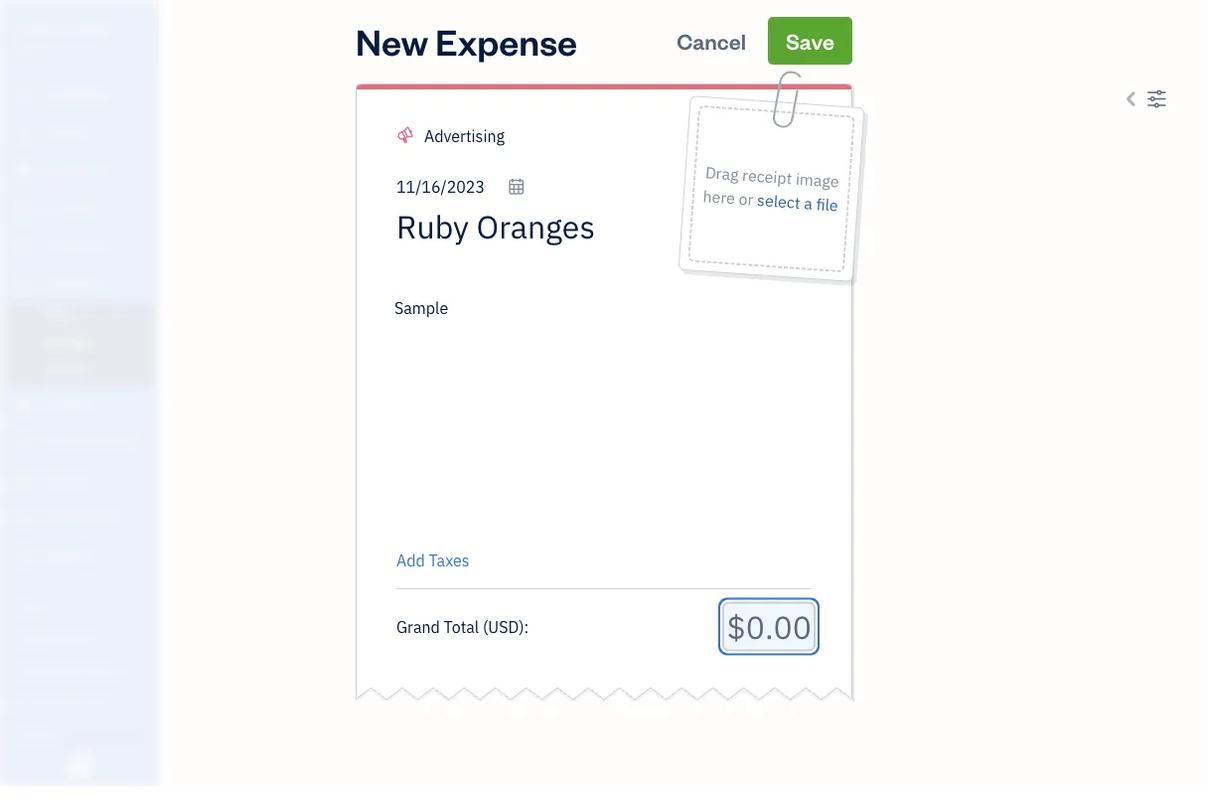 Task type: describe. For each thing, give the bounding box(es) containing it.
items and services image
[[15, 661, 153, 677]]

image
[[795, 168, 840, 192]]

a
[[803, 193, 813, 214]]

Amount (USD) text field
[[727, 606, 812, 647]]

total
[[444, 616, 479, 637]]

):
[[519, 616, 529, 637]]

grand total ( usd ):
[[397, 616, 529, 637]]

chart image
[[13, 509, 37, 529]]

or
[[738, 188, 754, 210]]

drag
[[705, 162, 740, 185]]

chevronleft image
[[1122, 86, 1143, 110]]

client image
[[13, 124, 37, 144]]

settings image
[[15, 725, 153, 740]]

(
[[483, 616, 488, 637]]

timer image
[[13, 433, 37, 453]]

apps image
[[15, 597, 153, 613]]

main element
[[0, 0, 209, 786]]

dashboard image
[[13, 86, 37, 106]]

report image
[[13, 547, 37, 566]]

invoice image
[[13, 200, 37, 220]]

settings image
[[1147, 86, 1167, 110]]

owner
[[16, 40, 53, 56]]

save
[[786, 26, 835, 55]]

Merchant text field
[[397, 207, 668, 246]]

add taxes button
[[397, 549, 470, 572]]

add
[[397, 550, 425, 571]]

Category text field
[[424, 124, 594, 148]]

cancel
[[677, 26, 746, 55]]

add taxes
[[397, 550, 470, 571]]



Task type: locate. For each thing, give the bounding box(es) containing it.
bank connections image
[[15, 693, 153, 709]]

receipt
[[742, 164, 793, 189]]

save button
[[768, 17, 853, 65]]

drag receipt image here or
[[702, 162, 840, 210]]

new expense
[[356, 17, 578, 64]]

Description text field
[[387, 296, 802, 535]]

freshbooks image
[[64, 754, 95, 778]]

Date in MM/DD/YYYY format text field
[[397, 176, 526, 197]]

select
[[757, 189, 801, 213]]

select a file button
[[757, 188, 839, 217]]

project image
[[13, 396, 37, 415]]

grand
[[397, 616, 440, 637]]

cancel button
[[659, 17, 764, 65]]

expense
[[436, 17, 578, 64]]

here
[[702, 186, 736, 209]]

team members image
[[15, 629, 153, 645]]

oranges
[[57, 17, 117, 38]]

estimate image
[[13, 162, 37, 182]]

expense image
[[13, 275, 37, 295]]

money image
[[13, 471, 37, 491]]

ruby oranges owner
[[16, 17, 117, 56]]

usd
[[488, 616, 519, 637]]

ruby
[[16, 17, 53, 38]]

new
[[356, 17, 428, 64]]

select a file
[[757, 189, 839, 216]]

file
[[816, 194, 839, 216]]

taxes
[[429, 550, 470, 571]]

payment image
[[13, 238, 37, 257]]



Task type: vqa. For each thing, say whether or not it's contained in the screenshot.
Apps image
yes



